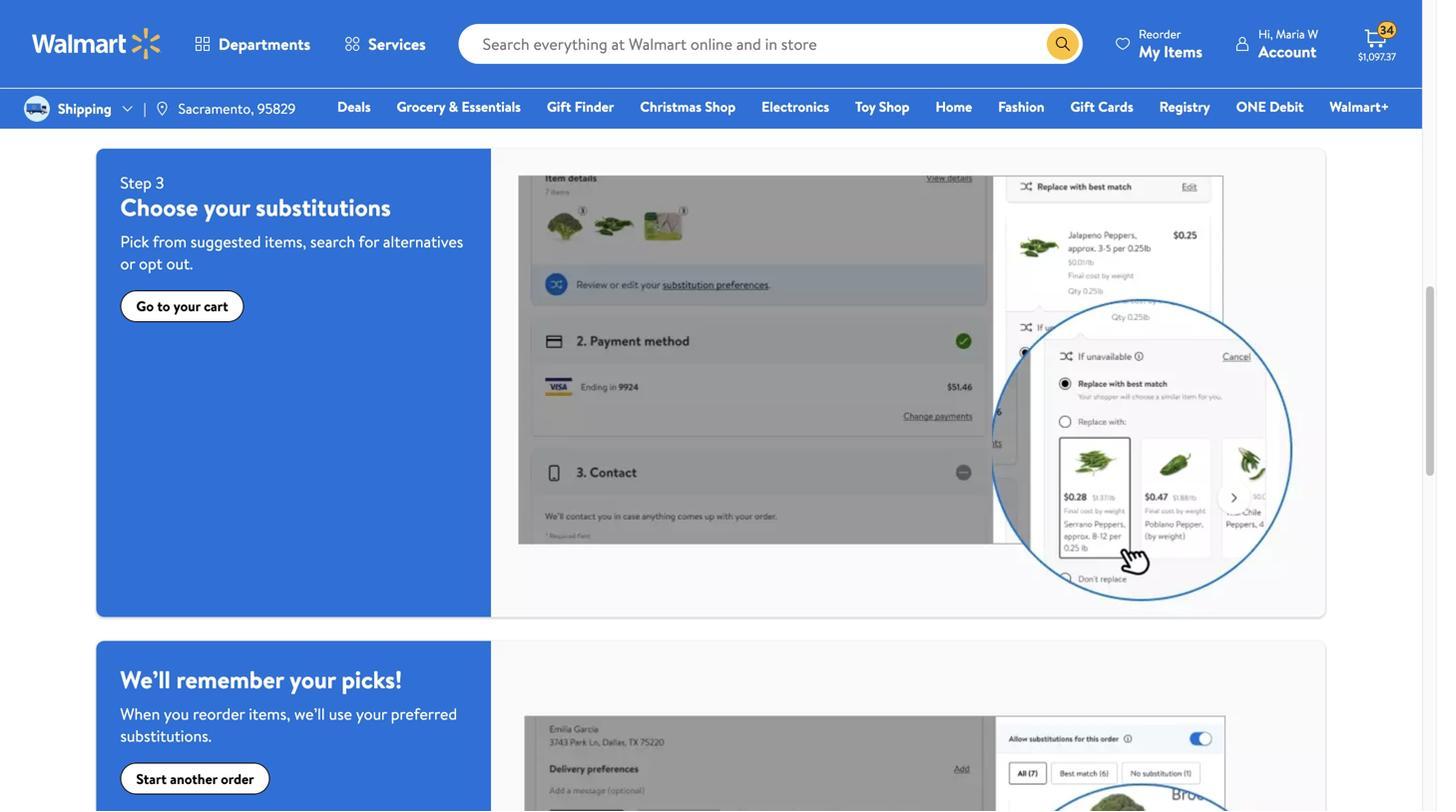 Task type: vqa. For each thing, say whether or not it's contained in the screenshot.
"&" corresponding to Debit
no



Task type: locate. For each thing, give the bounding box(es) containing it.
1 horizontal spatial gift
[[1071, 97, 1095, 116]]

items,
[[265, 231, 306, 253], [249, 703, 290, 725]]

substitutions.
[[120, 725, 211, 747]]

1 horizontal spatial  image
[[154, 101, 170, 117]]

toy shop
[[855, 97, 910, 116]]

departments button
[[178, 20, 327, 68]]

95829
[[257, 99, 296, 118]]

1 shop from the left
[[705, 97, 736, 116]]

your right use
[[356, 703, 387, 725]]

items, left the we'll
[[249, 703, 290, 725]]

gift left finder
[[547, 97, 571, 116]]

0 horizontal spatial shop
[[705, 97, 736, 116]]

 image left shipping
[[24, 96, 50, 122]]

0 horizontal spatial  image
[[24, 96, 50, 122]]

hi, maria w account
[[1259, 25, 1319, 62]]

gift
[[547, 97, 571, 116], [1071, 97, 1095, 116]]

fashion link
[[989, 96, 1054, 117]]

2 shop from the left
[[879, 97, 910, 116]]

your up suggested
[[204, 191, 250, 224]]

substitutions
[[256, 191, 391, 224]]

sacramento, 95829
[[178, 99, 296, 118]]

alternatives
[[383, 231, 463, 253]]

 image
[[24, 96, 50, 122], [154, 101, 170, 117]]

deals link
[[328, 96, 380, 117]]

account
[[1259, 40, 1317, 62]]

gift finder link
[[538, 96, 623, 117]]

gift finder
[[547, 97, 614, 116]]

registry
[[1160, 97, 1211, 116]]

walmart+
[[1330, 97, 1389, 116]]

shop
[[705, 97, 736, 116], [879, 97, 910, 116]]

start another order link
[[120, 763, 270, 795]]

pick
[[120, 231, 149, 253]]

go to your cart link
[[120, 290, 244, 322]]

1 horizontal spatial shop
[[879, 97, 910, 116]]

start another order
[[136, 770, 254, 789]]

services
[[368, 33, 426, 55]]

reorder
[[193, 703, 245, 725]]

step
[[120, 172, 152, 194]]

electronics link
[[753, 96, 838, 117]]

2 gift from the left
[[1071, 97, 1095, 116]]

maria
[[1276, 25, 1305, 42]]

gift for gift cards
[[1071, 97, 1095, 116]]

shop right christmas
[[705, 97, 736, 116]]

shop right the toy
[[879, 97, 910, 116]]

grocery
[[397, 97, 445, 116]]

shop inside "link"
[[879, 97, 910, 116]]

0 horizontal spatial gift
[[547, 97, 571, 116]]

w
[[1308, 25, 1319, 42]]

christmas shop
[[640, 97, 736, 116]]

sacramento,
[[178, 99, 254, 118]]

search icon image
[[1055, 36, 1071, 52]]

grocery & essentials
[[397, 97, 521, 116]]

1 vertical spatial items,
[[249, 703, 290, 725]]

departments
[[219, 33, 311, 55]]

gift left the cards
[[1071, 97, 1095, 116]]

search
[[310, 231, 355, 253]]

my
[[1139, 40, 1160, 62]]

gift cards
[[1071, 97, 1134, 116]]

walmart image
[[32, 28, 162, 60]]

your
[[204, 191, 250, 224], [174, 297, 200, 316], [290, 664, 336, 697], [356, 703, 387, 725]]

we'll remember your picks! when you reorder items, we'll use your preferred substitutions.
[[120, 664, 457, 747]]

Search search field
[[459, 24, 1083, 64]]

for
[[359, 231, 379, 253]]

 image right |
[[154, 101, 170, 117]]

items, left search
[[265, 231, 306, 253]]

hi,
[[1259, 25, 1273, 42]]

to
[[157, 297, 170, 316]]

0 vertical spatial items,
[[265, 231, 306, 253]]

or
[[120, 253, 135, 274]]

1 gift from the left
[[547, 97, 571, 116]]



Task type: describe. For each thing, give the bounding box(es) containing it.
order
[[221, 770, 254, 789]]

gift cards link
[[1062, 96, 1143, 117]]

remember
[[176, 664, 284, 697]]

debit
[[1270, 97, 1304, 116]]

we'll
[[120, 664, 171, 697]]

services button
[[327, 20, 443, 68]]

cards
[[1098, 97, 1134, 116]]

 image for shipping
[[24, 96, 50, 122]]

we'll
[[294, 703, 325, 725]]

$1,097.37
[[1359, 50, 1396, 63]]

 image for sacramento, 95829
[[154, 101, 170, 117]]

preferred
[[391, 703, 457, 725]]

your right to
[[174, 297, 200, 316]]

toy
[[855, 97, 876, 116]]

&
[[449, 97, 458, 116]]

gift for gift finder
[[547, 97, 571, 116]]

reorder my items
[[1139, 25, 1203, 62]]

essentials
[[462, 97, 521, 116]]

use
[[329, 703, 352, 725]]

3
[[156, 172, 164, 194]]

suggested
[[191, 231, 261, 253]]

cart
[[204, 297, 228, 316]]

opt
[[139, 253, 162, 274]]

electronics
[[762, 97, 830, 116]]

when
[[120, 703, 160, 725]]

|
[[144, 99, 146, 118]]

items, inside 'we'll remember your picks! when you reorder items, we'll use your preferred substitutions.'
[[249, 703, 290, 725]]

one debit
[[1236, 97, 1304, 116]]

your inside step 3 choose your substitutions pick from suggested items, search for alternatives or opt out.
[[204, 191, 250, 224]]

items, inside step 3 choose your substitutions pick from suggested items, search for alternatives or opt out.
[[265, 231, 306, 253]]

fashion
[[998, 97, 1045, 116]]

another
[[170, 770, 217, 789]]

deals
[[337, 97, 371, 116]]

one
[[1236, 97, 1266, 116]]

shop for toy shop
[[879, 97, 910, 116]]

your up the we'll
[[290, 664, 336, 697]]

step 3 choose your substitutions pick from suggested items, search for alternatives or opt out.
[[120, 172, 463, 274]]

one debit link
[[1227, 96, 1313, 117]]

shipping
[[58, 99, 112, 118]]

finder
[[575, 97, 614, 116]]

christmas
[[640, 97, 702, 116]]

walmart+ link
[[1321, 96, 1398, 117]]

you
[[164, 703, 189, 725]]

christmas shop link
[[631, 96, 745, 117]]

34
[[1380, 22, 1394, 39]]

shop for christmas shop
[[705, 97, 736, 116]]

go
[[136, 297, 154, 316]]

toy shop link
[[846, 96, 919, 117]]

start
[[136, 770, 167, 789]]

choose
[[120, 191, 198, 224]]

registry link
[[1151, 96, 1219, 117]]

go to your cart
[[136, 297, 228, 316]]

out.
[[166, 253, 193, 274]]

home link
[[927, 96, 981, 117]]

grocery & essentials link
[[388, 96, 530, 117]]

home
[[936, 97, 972, 116]]

from
[[153, 231, 187, 253]]

Walmart Site-Wide search field
[[459, 24, 1083, 64]]

picks!
[[342, 664, 402, 697]]

reorder
[[1139, 25, 1181, 42]]

items
[[1164, 40, 1203, 62]]



